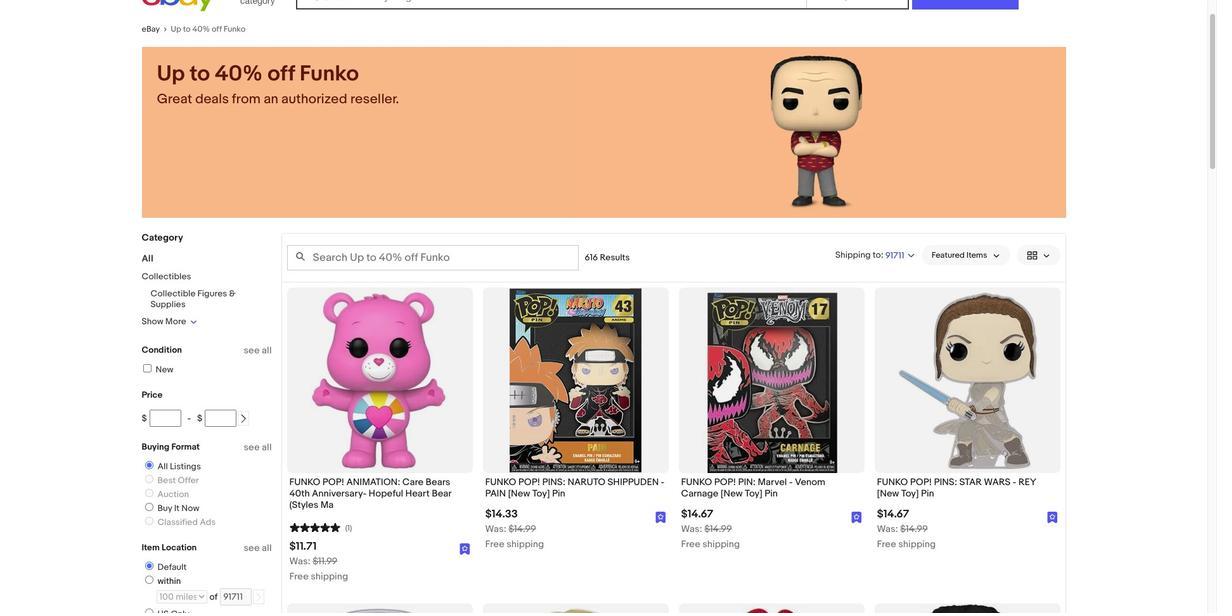 Task type: locate. For each thing, give the bounding box(es) containing it.
1 see all button from the top
[[244, 345, 272, 357]]

to right ebay link
[[183, 24, 191, 34]]

2 pin from the left
[[765, 488, 778, 500]]

collectible figures & supplies link
[[151, 289, 236, 310]]

up for up to 40% off funko
[[171, 24, 181, 34]]

collectibles
[[142, 271, 191, 282]]

pins: left star
[[934, 477, 958, 489]]

3 see all from the top
[[244, 543, 272, 555]]

buy it now
[[158, 504, 199, 514]]

up for up to 40% off funko great deals from an authorized reseller.
[[157, 61, 185, 88]]

pin for naruto
[[552, 488, 566, 500]]

funko
[[289, 477, 320, 489], [485, 477, 516, 489], [681, 477, 712, 489], [877, 477, 908, 489]]

2 $ from the left
[[197, 413, 202, 424]]

pop! right pain
[[519, 477, 540, 489]]

91711
[[886, 250, 905, 261]]

1 vertical spatial off
[[268, 61, 295, 88]]

pop! inside funko pop! pins: naruto shippuden - pain [new toy] pin
[[519, 477, 540, 489]]

- right shippuden
[[661, 477, 665, 489]]

to left 91711 on the right of the page
[[873, 250, 881, 260]]

[new
[[508, 488, 530, 500], [721, 488, 743, 500], [877, 488, 900, 500]]

pin left star
[[922, 488, 935, 500]]

funko inside funko pop! animation: care bears 40th anniversary- hopeful heart bear (styles ma
[[289, 477, 320, 489]]

$14.67
[[681, 509, 714, 522], [877, 509, 909, 522]]

toy] inside funko pop! pins: naruto shippuden - pain [new toy] pin
[[532, 488, 550, 500]]

all right all listings radio
[[158, 462, 168, 472]]

3 pop! from the left
[[715, 477, 736, 489]]

buy
[[158, 504, 172, 514]]

0 vertical spatial up
[[171, 24, 181, 34]]

great
[[157, 91, 192, 108]]

naruto
[[568, 477, 606, 489]]

to inside shipping to : 91711
[[873, 250, 881, 260]]

show
[[142, 316, 163, 327]]

40% inside up to 40% off funko great deals from an authorized reseller.
[[215, 61, 263, 88]]

shippuden
[[608, 477, 659, 489]]

2 horizontal spatial was: $14.99 free shipping
[[877, 524, 936, 551]]

default
[[158, 563, 187, 573]]

1 pop! from the left
[[323, 477, 344, 489]]

funko pop! pins: naruto shippuden - pain [new toy] pin image
[[509, 288, 643, 474]]

collectibles collectible figures & supplies
[[142, 271, 236, 310]]

submit price range image
[[239, 415, 248, 424]]

all for buying format
[[262, 442, 272, 454]]

featured items button
[[922, 245, 1011, 266]]

1 $14.67 from the left
[[681, 509, 714, 522]]

(styles
[[289, 500, 319, 512]]

up up 'great' on the left top
[[157, 61, 185, 88]]

2 $14.67 from the left
[[877, 509, 909, 522]]

ma
[[321, 500, 334, 512]]

3 $14.99 from the left
[[901, 524, 928, 536]]

to for up to 40% off funko
[[183, 24, 191, 34]]

all
[[142, 253, 153, 265], [158, 462, 168, 472]]

pop!
[[323, 477, 344, 489], [519, 477, 540, 489], [715, 477, 736, 489], [910, 477, 932, 489]]

pin left "naruto"
[[552, 488, 566, 500]]

3 pin from the left
[[922, 488, 935, 500]]

funko pop! pins: naruto shippuden - pain [new toy] pin link
[[485, 477, 666, 504]]

2 vertical spatial see all
[[244, 543, 272, 555]]

0 horizontal spatial toy]
[[532, 488, 550, 500]]

1 horizontal spatial funko
[[300, 61, 359, 88]]

was: for funko pop! pin: marvel - venom carnage [new toy] pin
[[681, 524, 703, 536]]

[object undefined] image for $11.71
[[460, 544, 470, 555]]

off for up to 40% off funko great deals from an authorized reseller.
[[268, 61, 295, 88]]

1 pins: from the left
[[543, 477, 566, 489]]

shipping inside was: $11.99 free shipping
[[311, 571, 348, 583]]

off up an
[[268, 61, 295, 88]]

All Listings radio
[[145, 462, 153, 470]]

toy] right pain
[[532, 488, 550, 500]]

2 horizontal spatial [new
[[877, 488, 900, 500]]

Enter your search keyword text field
[[287, 245, 579, 271]]

shipping for funko pop! pin: marvel - venom carnage [new toy] pin
[[703, 539, 740, 551]]

funko inside up to 40% off funko great deals from an authorized reseller.
[[300, 61, 359, 88]]

free for funko pop! pin: marvel - venom carnage [new toy] pin
[[681, 539, 701, 551]]

funko inside funko pop! pin: marvel - venom carnage [new toy] pin
[[681, 477, 712, 489]]

3 all from the top
[[262, 543, 272, 555]]

40% up from
[[215, 61, 263, 88]]

pin for marvel
[[765, 488, 778, 500]]

price
[[142, 390, 163, 401]]

0 horizontal spatial off
[[212, 24, 222, 34]]

0 vertical spatial see
[[244, 345, 260, 357]]

shipping for funko pop! pins: star wars - rey [new toy] pin
[[899, 539, 936, 551]]

2 $14.99 from the left
[[705, 524, 732, 536]]

4 funko from the left
[[877, 477, 908, 489]]

1 pin from the left
[[552, 488, 566, 500]]

pin right pin:
[[765, 488, 778, 500]]

2 [new from the left
[[721, 488, 743, 500]]

1 horizontal spatial $
[[197, 413, 202, 424]]

1 vertical spatial see all
[[244, 442, 272, 454]]

collectibles link
[[142, 271, 191, 282]]

3 [new from the left
[[877, 488, 900, 500]]

1 toy] from the left
[[532, 488, 550, 500]]

1 vertical spatial up
[[157, 61, 185, 88]]

&
[[229, 289, 236, 299]]

2 pins: from the left
[[934, 477, 958, 489]]

1 horizontal spatial [new
[[721, 488, 743, 500]]

2 horizontal spatial $14.99
[[901, 524, 928, 536]]

[new inside funko pop! pin: marvel - venom carnage [new toy] pin
[[721, 488, 743, 500]]

anniversary-
[[312, 488, 367, 500]]

2 funko from the left
[[485, 477, 516, 489]]

3 see from the top
[[244, 543, 260, 555]]

2 all from the top
[[262, 442, 272, 454]]

funko pop! marvel: eternals - gilgamesh (styles may vary) [new toy] vinyl figu image
[[905, 604, 1030, 614]]

-
[[188, 413, 191, 424], [661, 477, 665, 489], [789, 477, 793, 489], [1013, 477, 1017, 489]]

4 pop! from the left
[[910, 477, 932, 489]]

$14.99 down $14.33
[[509, 524, 536, 536]]

616 results
[[585, 252, 630, 263]]

pin inside funko pop! pins: naruto shippuden - pain [new toy] pin
[[552, 488, 566, 500]]

to inside up to 40% off funko great deals from an authorized reseller.
[[190, 61, 210, 88]]

(1)
[[345, 524, 352, 534]]

shipping for funko pop! pins: naruto shippuden - pain [new toy] pin
[[507, 539, 544, 551]]

0 vertical spatial 40%
[[192, 24, 210, 34]]

1 all from the top
[[262, 345, 272, 357]]

authorized
[[281, 91, 347, 108]]

- right marvel
[[789, 477, 793, 489]]

[new inside funko pop! pins: star wars - rey [new toy] pin
[[877, 488, 900, 500]]

funko inside funko pop! pins: star wars - rey [new toy] pin
[[877, 477, 908, 489]]

2 vertical spatial to
[[873, 250, 881, 260]]

pain
[[485, 488, 506, 500]]

3 see all button from the top
[[244, 543, 272, 555]]

0 vertical spatial all
[[262, 345, 272, 357]]

1 funko from the left
[[289, 477, 320, 489]]

[object undefined] image
[[656, 511, 666, 524], [656, 512, 666, 524], [852, 512, 862, 524], [460, 543, 470, 555], [460, 544, 470, 555]]

2 see from the top
[[244, 442, 260, 454]]

up inside up to 40% off funko great deals from an authorized reseller.
[[157, 61, 185, 88]]

off
[[212, 24, 222, 34], [268, 61, 295, 88]]

None submit
[[913, 0, 1019, 10]]

$14.99 down funko pop! pins: star wars - rey [new toy] pin
[[901, 524, 928, 536]]

was: $14.99 free shipping for funko pop! pin: marvel - venom carnage [new toy] pin
[[681, 524, 740, 551]]

pin for star
[[922, 488, 935, 500]]

0 horizontal spatial pin
[[552, 488, 566, 500]]

$14.99 down carnage
[[705, 524, 732, 536]]

supplies
[[151, 299, 186, 310]]

toy] inside funko pop! pin: marvel - venom carnage [new toy] pin
[[745, 488, 763, 500]]

0 horizontal spatial was: $14.99 free shipping
[[485, 524, 544, 551]]

3 toy] from the left
[[902, 488, 919, 500]]

$ left the "minimum value" text field
[[142, 413, 147, 424]]

$14.99
[[509, 524, 536, 536], [705, 524, 732, 536], [901, 524, 928, 536]]

pop! inside funko pop! pins: star wars - rey [new toy] pin
[[910, 477, 932, 489]]

0 vertical spatial see all
[[244, 345, 272, 357]]

buy it now link
[[140, 504, 202, 514]]

0 horizontal spatial all
[[142, 253, 153, 265]]

0 vertical spatial all
[[142, 253, 153, 265]]

1 [new from the left
[[508, 488, 530, 500]]

Minimum Value text field
[[149, 410, 181, 427]]

best
[[158, 476, 176, 486]]

to up deals
[[190, 61, 210, 88]]

condition
[[142, 345, 182, 356]]

1 horizontal spatial all
[[158, 462, 168, 472]]

all down category
[[142, 253, 153, 265]]

1 horizontal spatial was: $14.99 free shipping
[[681, 524, 740, 551]]

2 toy] from the left
[[745, 488, 763, 500]]

was: inside was: $11.99 free shipping
[[289, 556, 311, 568]]

1 horizontal spatial 40%
[[215, 61, 263, 88]]

1 vertical spatial see all button
[[244, 442, 272, 454]]

1 horizontal spatial pin
[[765, 488, 778, 500]]

pin inside funko pop! pins: star wars - rey [new toy] pin
[[922, 488, 935, 500]]

rey
[[1019, 477, 1037, 489]]

40% right ebay link
[[192, 24, 210, 34]]

1 vertical spatial all
[[262, 442, 272, 454]]

2 pop! from the left
[[519, 477, 540, 489]]

see all button
[[244, 345, 272, 357], [244, 442, 272, 454], [244, 543, 272, 555]]

5 out of 5 stars image
[[289, 522, 340, 534]]

pop! inside funko pop! animation: care bears 40th anniversary- hopeful heart bear (styles ma
[[323, 477, 344, 489]]

toy]
[[532, 488, 550, 500], [745, 488, 763, 500], [902, 488, 919, 500]]

0 vertical spatial to
[[183, 24, 191, 34]]

1 $ from the left
[[142, 413, 147, 424]]

marvel
[[758, 477, 787, 489]]

[object undefined] image for funko pop! pin: marvel - venom carnage [new toy] pin
[[852, 511, 862, 524]]

0 horizontal spatial funko
[[224, 24, 246, 34]]

$ for maximum value text box
[[197, 413, 202, 424]]

1 see all from the top
[[244, 345, 272, 357]]

- left rey
[[1013, 477, 1017, 489]]

pop! inside funko pop! pin: marvel - venom carnage [new toy] pin
[[715, 477, 736, 489]]

2 vertical spatial see
[[244, 543, 260, 555]]

1 vertical spatial 40%
[[215, 61, 263, 88]]

all for all listings
[[158, 462, 168, 472]]

0 horizontal spatial $14.99
[[509, 524, 536, 536]]

[object undefined] image
[[852, 511, 862, 524], [1047, 511, 1058, 524], [1047, 512, 1058, 524]]

1 vertical spatial to
[[190, 61, 210, 88]]

[new inside funko pop! pins: naruto shippuden - pain [new toy] pin
[[508, 488, 530, 500]]

pin
[[552, 488, 566, 500], [765, 488, 778, 500], [922, 488, 935, 500]]

1 was: $14.99 free shipping from the left
[[485, 524, 544, 551]]

$14.99 for funko pop! pins: star wars - rey [new toy] pin
[[901, 524, 928, 536]]

category
[[142, 232, 183, 244]]

see
[[244, 345, 260, 357], [244, 442, 260, 454], [244, 543, 260, 555]]

0 horizontal spatial $
[[142, 413, 147, 424]]

funko
[[224, 24, 246, 34], [300, 61, 359, 88]]

$
[[142, 413, 147, 424], [197, 413, 202, 424]]

1 horizontal spatial pins:
[[934, 477, 958, 489]]

was: $14.99 free shipping
[[485, 524, 544, 551], [681, 524, 740, 551], [877, 524, 936, 551]]

0 vertical spatial funko
[[224, 24, 246, 34]]

3 funko from the left
[[681, 477, 712, 489]]

see for buying format
[[244, 442, 260, 454]]

pins: left "naruto"
[[543, 477, 566, 489]]

1 vertical spatial see
[[244, 442, 260, 454]]

funko for funko pop! pins: star wars - rey [new toy] pin
[[877, 477, 908, 489]]

2 vertical spatial see all button
[[244, 543, 272, 555]]

0 vertical spatial off
[[212, 24, 222, 34]]

toy] right carnage
[[745, 488, 763, 500]]

1 vertical spatial all
[[158, 462, 168, 472]]

pop! for funko pop! pins: star wars - rey [new toy] pin
[[910, 477, 932, 489]]

0 vertical spatial see all button
[[244, 345, 272, 357]]

pop! left star
[[910, 477, 932, 489]]

featured items
[[932, 250, 988, 261]]

all for condition
[[262, 345, 272, 357]]

off inside up to 40% off funko great deals from an authorized reseller.
[[268, 61, 295, 88]]

2 horizontal spatial toy]
[[902, 488, 919, 500]]

pop! left pin:
[[715, 477, 736, 489]]

view: gallery view image
[[1027, 249, 1051, 262]]

pop! up ma
[[323, 477, 344, 489]]

1 vertical spatial funko
[[300, 61, 359, 88]]

$ left maximum value text box
[[197, 413, 202, 424]]

pin inside funko pop! pin: marvel - venom carnage [new toy] pin
[[765, 488, 778, 500]]

default link
[[140, 563, 189, 573]]

40%
[[192, 24, 210, 34], [215, 61, 263, 88]]

off right ebay link
[[212, 24, 222, 34]]

1 $14.99 from the left
[[509, 524, 536, 536]]

1 horizontal spatial $14.67
[[877, 509, 909, 522]]

new
[[156, 365, 174, 375]]

shipping
[[507, 539, 544, 551], [703, 539, 740, 551], [899, 539, 936, 551], [311, 571, 348, 583]]

toy] left star
[[902, 488, 919, 500]]

Maximum Value text field
[[205, 410, 237, 427]]

0 horizontal spatial [new
[[508, 488, 530, 500]]

toy] inside funko pop! pins: star wars - rey [new toy] pin
[[902, 488, 919, 500]]

toy] for marvel
[[745, 488, 763, 500]]

1 horizontal spatial toy]
[[745, 488, 763, 500]]

item location
[[142, 543, 197, 554]]

1 see from the top
[[244, 345, 260, 357]]

1 horizontal spatial off
[[268, 61, 295, 88]]

heart
[[406, 488, 430, 500]]

within radio
[[145, 576, 153, 585]]

3 was: $14.99 free shipping from the left
[[877, 524, 936, 551]]

2 vertical spatial all
[[262, 543, 272, 555]]

off for up to 40% off funko
[[212, 24, 222, 34]]

0 horizontal spatial pins:
[[543, 477, 566, 489]]

2 see all button from the top
[[244, 442, 272, 454]]

buying format
[[142, 442, 200, 453]]

format
[[171, 442, 200, 453]]

ads
[[200, 517, 216, 528]]

funko pop! pin: marvel - venom carnage [new toy] pin image
[[703, 288, 840, 474]]

see all button for item location
[[244, 543, 272, 555]]

2 was: $14.99 free shipping from the left
[[681, 524, 740, 551]]

616
[[585, 252, 598, 263]]

2 see all from the top
[[244, 442, 272, 454]]

funko inside funko pop! pins: naruto shippuden - pain [new toy] pin
[[485, 477, 516, 489]]

0 horizontal spatial 40%
[[192, 24, 210, 34]]

40% for up to 40% off funko great deals from an authorized reseller.
[[215, 61, 263, 88]]

funko for funko pop! animation: care bears 40th anniversary- hopeful heart bear (styles ma
[[289, 477, 320, 489]]

Default radio
[[145, 563, 153, 571]]

0 horizontal spatial $14.67
[[681, 509, 714, 522]]

pins: inside funko pop! pins: star wars - rey [new toy] pin
[[934, 477, 958, 489]]

2 horizontal spatial pin
[[922, 488, 935, 500]]

1 horizontal spatial $14.99
[[705, 524, 732, 536]]

toy] for naruto
[[532, 488, 550, 500]]

Buy It Now radio
[[145, 504, 153, 512]]

collectible
[[151, 289, 196, 299]]

up right ebay
[[171, 24, 181, 34]]

pins: inside funko pop! pins: naruto shippuden - pain [new toy] pin
[[543, 477, 566, 489]]

was:
[[485, 524, 507, 536], [681, 524, 703, 536], [877, 524, 898, 536], [289, 556, 311, 568]]



Task type: describe. For each thing, give the bounding box(es) containing it.
pins: for $14.67
[[934, 477, 958, 489]]

funko pop! animation: care bears 40th anniversary- hopeful heart bear (styles ma link
[[289, 477, 470, 515]]

carnage
[[681, 488, 719, 500]]

best offer link
[[140, 476, 201, 486]]

40% for up to 40% off funko
[[192, 24, 210, 34]]

see for item location
[[244, 543, 260, 555]]

venom
[[795, 477, 826, 489]]

all listings link
[[140, 462, 204, 472]]

funko pop! animation: care bears 40th anniversary- hopeful heart bear (styles ma image
[[311, 288, 449, 474]]

funko pop! pin: marvel - venom carnage [new toy] pin link
[[681, 477, 862, 504]]

funko pop! pins: hunterxhunter - kurapika [new toy] pin image
[[511, 604, 640, 614]]

was: for funko pop! pins: star wars - rey [new toy] pin
[[877, 524, 898, 536]]

:
[[881, 250, 884, 260]]

was: for funko pop! pins: naruto shippuden - pain [new toy] pin
[[485, 524, 507, 536]]

it
[[174, 504, 180, 514]]

auction link
[[140, 490, 192, 500]]

classified ads link
[[140, 517, 218, 528]]

[new for funko pop! pins: star wars - rey [new toy] pin
[[877, 488, 900, 500]]

reseller.
[[351, 91, 399, 108]]

free inside was: $11.99 free shipping
[[289, 571, 309, 583]]

funko pop! pins: gi joe - destro [new toy] pin image
[[319, 604, 440, 614]]

[new for funko pop! pin: marvel - venom carnage [new toy] pin
[[721, 488, 743, 500]]

[object undefined] image for funko pop! pins: star wars - rey [new toy] pin
[[1047, 511, 1058, 524]]

(1) link
[[289, 522, 352, 534]]

item
[[142, 543, 160, 554]]

up to 40% off funko main content
[[132, 15, 1077, 614]]

location
[[162, 543, 197, 554]]

40th
[[289, 488, 310, 500]]

within
[[158, 576, 181, 587]]

funko pop! animation: care bears 40th anniversary- hopeful heart bear (styles ma
[[289, 477, 451, 512]]

funko for funko pop! pins: naruto shippuden - pain [new toy] pin
[[485, 477, 516, 489]]

[object undefined] image for $14.33
[[656, 512, 666, 524]]

classified ads
[[158, 517, 216, 528]]

all for item location
[[262, 543, 272, 555]]

$11.99
[[313, 556, 338, 568]]

items
[[967, 250, 988, 261]]

Search for anything text field
[[298, 0, 804, 8]]

was: $14.99 free shipping for funko pop! pins: naruto shippuden - pain [new toy] pin
[[485, 524, 544, 551]]

deals
[[195, 91, 229, 108]]

Auction radio
[[145, 490, 153, 498]]

of
[[210, 592, 218, 603]]

ebay link
[[142, 24, 171, 34]]

pop! for funko pop! pins: naruto shippuden - pain [new toy] pin
[[519, 477, 540, 489]]

pop! for funko pop! animation: care bears 40th anniversary- hopeful heart bear (styles ma
[[323, 477, 344, 489]]

free for funko pop! pins: naruto shippuden - pain [new toy] pin
[[485, 539, 505, 551]]

see for condition
[[244, 345, 260, 357]]

$14.99 for funko pop! pin: marvel - venom carnage [new toy] pin
[[705, 524, 732, 536]]

new link
[[141, 365, 174, 375]]

best offer
[[158, 476, 199, 486]]

shipping to : 91711
[[836, 250, 905, 261]]

star
[[960, 477, 982, 489]]

funko pop! pin: marvel - venom carnage [new toy] pin
[[681, 477, 826, 500]]

toy] for star
[[902, 488, 919, 500]]

see all for buying format
[[244, 442, 272, 454]]

$14.99 for funko pop! pins: naruto shippuden - pain [new toy] pin
[[509, 524, 536, 536]]

[object undefined] image for $14.67
[[852, 512, 862, 524]]

to for up to 40% off funko great deals from an authorized reseller.
[[190, 61, 210, 88]]

go image
[[254, 594, 263, 603]]

results
[[600, 252, 630, 263]]

show more button
[[142, 316, 197, 327]]

91711 text field
[[220, 589, 252, 606]]

see all button for condition
[[244, 345, 272, 357]]

pin:
[[739, 477, 756, 489]]

funko for funko pop! pin: marvel - venom carnage [new toy] pin
[[681, 477, 712, 489]]

$14.67 for funko pop! pins: star wars - rey [new toy] pin
[[877, 509, 909, 522]]

hopeful
[[369, 488, 403, 500]]

funko for up to 40% off funko
[[224, 24, 246, 34]]

funko pop! pins: star wars - rey [new toy] pin link
[[877, 477, 1058, 504]]

funko pop! animation: my hero academia- shigaraki (mha) [new toy] vinyl figure image
[[719, 604, 825, 614]]

funko pop! pins: naruto shippuden - pain [new toy] pin
[[485, 477, 665, 500]]

to for shipping to : 91711
[[873, 250, 881, 260]]

funko pop! pins: star wars - rey [new toy] pin image
[[897, 288, 1039, 474]]

now
[[182, 504, 199, 514]]

figures
[[198, 289, 227, 299]]

see all for condition
[[244, 345, 272, 357]]

all for all
[[142, 253, 153, 265]]

$14.33
[[485, 509, 518, 522]]

listings
[[170, 462, 201, 472]]

- right the "minimum value" text field
[[188, 413, 191, 424]]

animation:
[[347, 477, 400, 489]]

all listings
[[158, 462, 201, 472]]

funko for up to 40% off funko great deals from an authorized reseller.
[[300, 61, 359, 88]]

$ for the "minimum value" text field
[[142, 413, 147, 424]]

US Only radio
[[145, 609, 153, 614]]

buying
[[142, 442, 170, 453]]

pins: for $14.33
[[543, 477, 566, 489]]

bears
[[426, 477, 451, 489]]

funko pop! pins: star wars - rey [new toy] pin
[[877, 477, 1037, 500]]

auction
[[158, 490, 189, 500]]

[new for funko pop! pins: naruto shippuden - pain [new toy] pin
[[508, 488, 530, 500]]

was: $14.99 free shipping for funko pop! pins: star wars - rey [new toy] pin
[[877, 524, 936, 551]]

shipping
[[836, 250, 871, 260]]

- inside funko pop! pins: naruto shippuden - pain [new toy] pin
[[661, 477, 665, 489]]

free for funko pop! pins: star wars - rey [new toy] pin
[[877, 539, 897, 551]]

more
[[165, 316, 186, 327]]

New checkbox
[[143, 365, 151, 373]]

an
[[264, 91, 278, 108]]

up to 40% off funko
[[171, 24, 246, 34]]

- inside funko pop! pins: star wars - rey [new toy] pin
[[1013, 477, 1017, 489]]

Best Offer radio
[[145, 476, 153, 484]]

- inside funko pop! pin: marvel - venom carnage [new toy] pin
[[789, 477, 793, 489]]

$11.71
[[289, 541, 317, 553]]

see all button for buying format
[[244, 442, 272, 454]]

$14.67 for funko pop! pin: marvel - venom carnage [new toy] pin
[[681, 509, 714, 522]]

classified
[[158, 517, 198, 528]]

show more
[[142, 316, 186, 327]]

wars
[[984, 477, 1011, 489]]

offer
[[178, 476, 199, 486]]

see all for item location
[[244, 543, 272, 555]]

ebay
[[142, 24, 160, 34]]

pop! for funko pop! pin: marvel - venom carnage [new toy] pin
[[715, 477, 736, 489]]

care
[[403, 477, 424, 489]]

was: $11.99 free shipping
[[289, 556, 348, 583]]

up to 40% off funko great deals from an authorized reseller.
[[157, 61, 399, 108]]

Classified Ads radio
[[145, 517, 153, 526]]

featured
[[932, 250, 965, 261]]

bear
[[432, 488, 451, 500]]

from
[[232, 91, 261, 108]]



Task type: vqa. For each thing, say whether or not it's contained in the screenshot.
POP! in FUNKO POP! PINS: NARUTO SHIPPUDEN - PAIN [New Toy] Pin
yes



